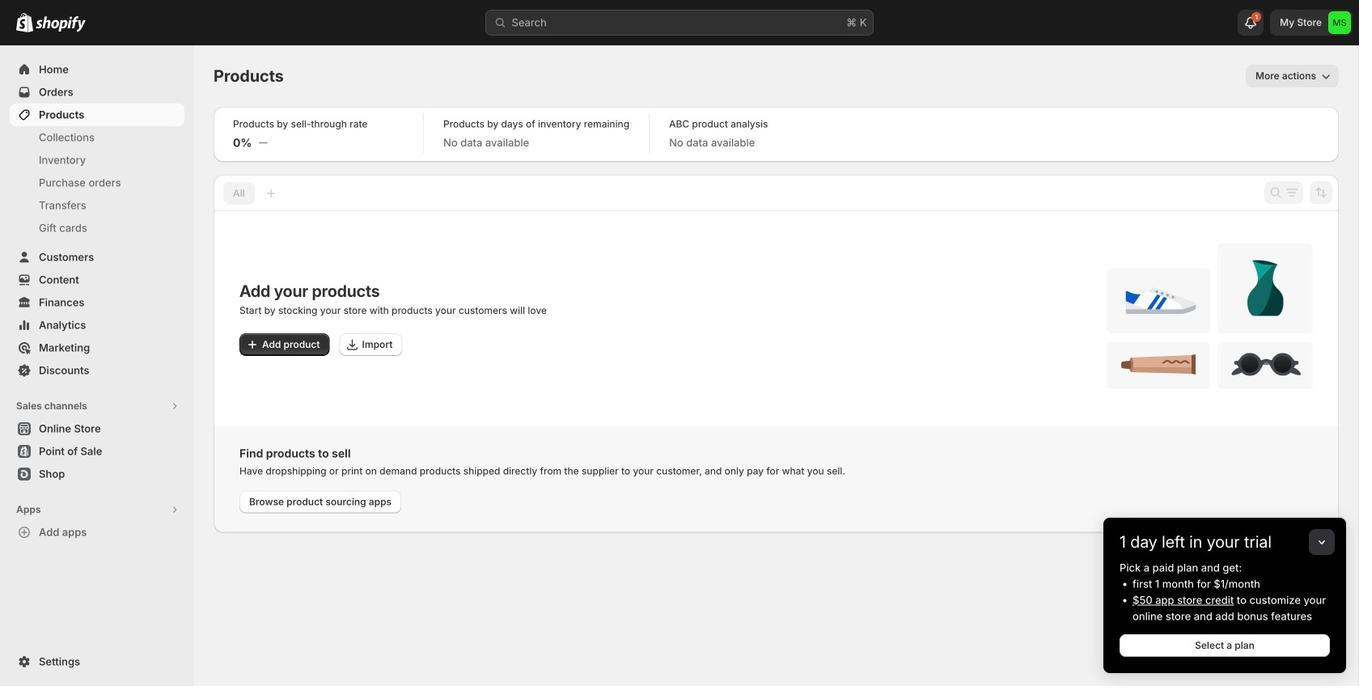 Task type: locate. For each thing, give the bounding box(es) containing it.
my store image
[[1328, 11, 1351, 34]]



Task type: describe. For each thing, give the bounding box(es) containing it.
shopify image
[[16, 13, 33, 32]]

start by stocking your store with products your customers will love image
[[1107, 244, 1313, 389]]

shopify image
[[36, 16, 86, 32]]



Task type: vqa. For each thing, say whether or not it's contained in the screenshot.
Start by stocking your store with products your customers will love image
yes



